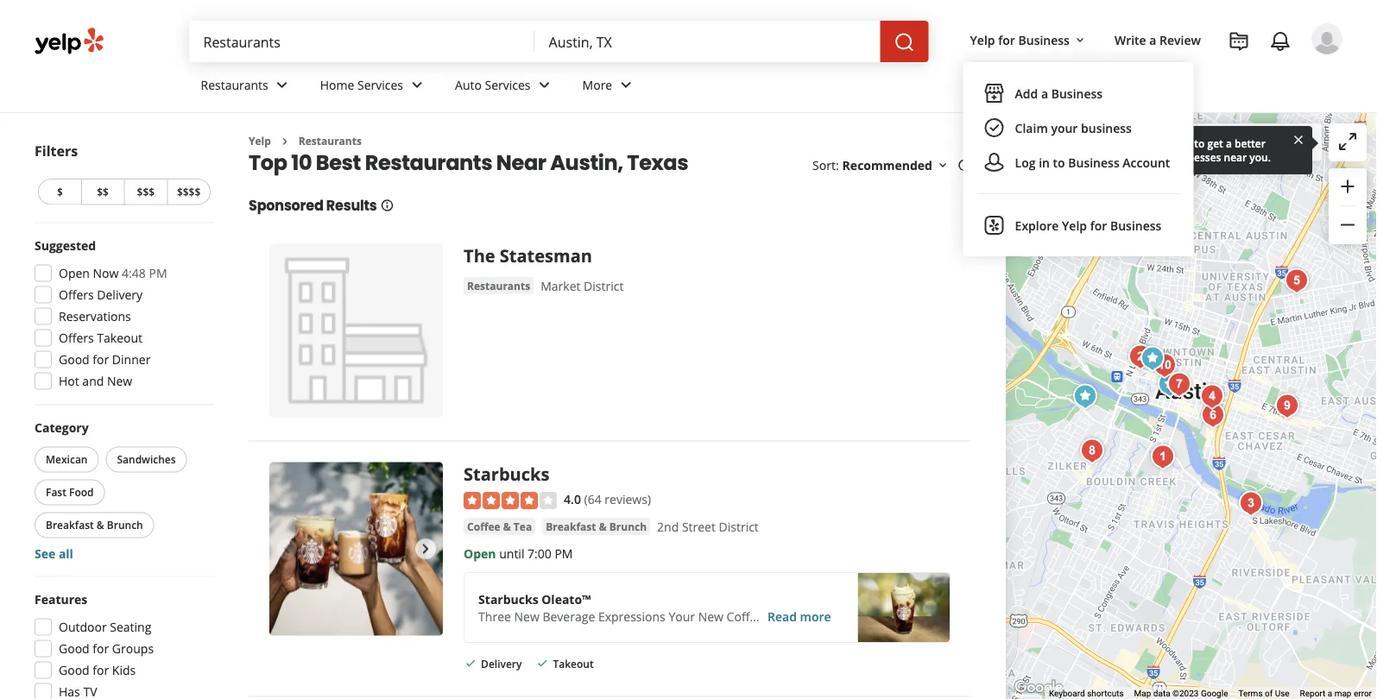 Task type: locate. For each thing, give the bounding box(es) containing it.
24 chevron down v2 image left home
[[272, 75, 292, 95]]

yelp up 24 add biz v2 image
[[970, 31, 995, 48]]

mexican button
[[35, 447, 99, 473]]

1 horizontal spatial to
[[1195, 136, 1205, 150]]

business categories element
[[187, 62, 1343, 112]]

0 vertical spatial 16 info v2 image
[[958, 159, 971, 172]]

16 chevron down v2 image inside the 'recommended' popup button
[[936, 159, 950, 172]]

top
[[249, 148, 287, 177]]

0 vertical spatial offers
[[59, 287, 94, 303]]

good down outdoor
[[59, 641, 90, 657]]

1 horizontal spatial &
[[503, 519, 511, 534]]

starbucks for starbucks oleato™
[[478, 591, 538, 607]]

yelp link
[[249, 134, 271, 148]]

0 vertical spatial good
[[59, 351, 90, 368]]

2 horizontal spatial &
[[599, 519, 607, 534]]

keyboard shortcuts
[[1049, 689, 1124, 699]]

to left get
[[1195, 136, 1205, 150]]

0 horizontal spatial services
[[358, 77, 403, 93]]

yelp
[[970, 31, 995, 48], [249, 134, 271, 148], [1062, 217, 1087, 234]]

1 horizontal spatial yelp
[[970, 31, 995, 48]]

brunch down reviews)
[[609, 519, 647, 534]]

1 horizontal spatial none field
[[549, 32, 867, 51]]

good for good for groups
[[59, 641, 90, 657]]

explore yelp for business
[[1015, 217, 1162, 234]]

0 vertical spatial district
[[584, 278, 624, 294]]

for down offers takeout on the top of the page
[[93, 351, 109, 368]]

$$$
[[137, 185, 155, 199]]

expand the map to get a better look at the businesses near you. tooltip
[[1097, 126, 1313, 174]]

yelp right explore
[[1062, 217, 1087, 234]]

16 info v2 image right results
[[380, 198, 394, 212]]

16 chevron down v2 image inside yelp for business button
[[1073, 33, 1087, 47]]

breakfast & brunch button down (64
[[542, 518, 650, 535]]

terms
[[1239, 689, 1263, 699]]

brunch
[[107, 518, 143, 532], [609, 519, 647, 534]]

restaurants link
[[187, 62, 306, 112], [299, 134, 362, 148], [464, 277, 534, 294]]

starbucks image
[[1153, 367, 1187, 402]]

open until 7:00 pm
[[464, 545, 573, 562]]

a right get
[[1226, 136, 1232, 150]]

starbucks up three
[[478, 591, 538, 607]]

search as map moves
[[1189, 134, 1312, 151]]

0 horizontal spatial &
[[97, 518, 104, 532]]

open
[[59, 265, 90, 282], [464, 545, 496, 562]]

16 info v2 image left 24 friends v2 icon
[[958, 159, 971, 172]]

0 vertical spatial open
[[59, 265, 90, 282]]

yelp for yelp link at the left
[[249, 134, 271, 148]]

0 vertical spatial takeout
[[97, 330, 142, 346]]

new down dinner
[[107, 373, 132, 389]]

for inside button
[[998, 31, 1015, 48]]

services left 24 chevron down v2 image
[[485, 77, 531, 93]]

starbucks
[[464, 462, 550, 486], [478, 591, 538, 607]]

new
[[107, 373, 132, 389], [514, 608, 540, 625], [698, 608, 724, 625]]

breakfast down 4.0
[[546, 519, 596, 534]]

1 24 chevron down v2 image from the left
[[272, 75, 292, 95]]

brunch down sandwiches 'button'
[[107, 518, 143, 532]]

a right add
[[1041, 85, 1048, 101]]

business down account
[[1110, 217, 1162, 234]]

open down suggested
[[59, 265, 90, 282]]

error
[[1354, 689, 1372, 699]]

chuy's image
[[1068, 380, 1103, 414]]

0 vertical spatial delivery
[[97, 287, 143, 303]]

good for good for dinner
[[59, 351, 90, 368]]

0 horizontal spatial coffee
[[467, 519, 501, 534]]

breakfast & brunch down food
[[46, 518, 143, 532]]

yelp left the 16 chevron right v2 icon
[[249, 134, 271, 148]]

delivery
[[97, 287, 143, 303], [481, 657, 522, 671]]

coffee left read
[[727, 608, 763, 625]]

& for the coffee & tea button
[[503, 519, 511, 534]]

1 vertical spatial offers
[[59, 330, 94, 346]]

business down business
[[1068, 154, 1120, 171]]

16 checkmark v2 image
[[464, 657, 478, 671], [536, 657, 550, 671]]

filters
[[35, 142, 78, 160]]

map region
[[789, 0, 1377, 699]]

keyboard
[[1049, 689, 1085, 699]]

1 vertical spatial 16 chevron down v2 image
[[936, 159, 950, 172]]

3 24 chevron down v2 image from the left
[[616, 75, 637, 95]]

map data ©2023 google
[[1134, 689, 1228, 699]]

2 none field from the left
[[549, 32, 867, 51]]

0 horizontal spatial new
[[107, 373, 132, 389]]

for inside "button"
[[1090, 217, 1107, 234]]

for down good for groups
[[93, 662, 109, 679]]

for up 24 add biz v2 image
[[998, 31, 1015, 48]]

delivery down three
[[481, 657, 522, 671]]

brunch inside 'link'
[[609, 519, 647, 534]]

and
[[82, 373, 104, 389]]

for for business
[[998, 31, 1015, 48]]

16 checkmark v2 image for takeout
[[536, 657, 550, 671]]

next image
[[415, 539, 436, 560]]

the right at
[[1147, 150, 1164, 164]]

pm right 7:00 in the bottom of the page
[[555, 545, 573, 562]]

0 vertical spatial coffee
[[467, 519, 501, 534]]

expressions
[[598, 608, 666, 625]]

none field up business categories element
[[549, 32, 867, 51]]

1 horizontal spatial coffee
[[727, 608, 763, 625]]

expand
[[1110, 136, 1147, 150]]

2 16 checkmark v2 image from the left
[[536, 657, 550, 671]]

claim your business button
[[977, 111, 1180, 145]]

Near text field
[[549, 32, 867, 51]]

1 none field from the left
[[203, 32, 521, 51]]

16 chevron right v2 image
[[278, 135, 292, 148]]

2 24 chevron down v2 image from the left
[[407, 75, 427, 95]]

starbucks up 4 star rating image on the bottom of page
[[464, 462, 550, 486]]

pm for filters
[[149, 265, 167, 282]]

beverage
[[543, 608, 595, 625]]

24 chevron down v2 image left auto at the top left of the page
[[407, 75, 427, 95]]

services inside "link"
[[358, 77, 403, 93]]

& down 4.0 (64 reviews)
[[599, 519, 607, 534]]

sponsored
[[249, 196, 323, 215]]

a right write
[[1150, 31, 1157, 48]]

0 vertical spatial starbucks
[[464, 462, 550, 486]]

delivery down open now 4:48 pm
[[97, 287, 143, 303]]

search image
[[894, 32, 915, 53]]

for for groups
[[93, 641, 109, 657]]

add a business button
[[977, 76, 1180, 111]]

0 horizontal spatial to
[[1053, 154, 1065, 171]]

None search field
[[190, 21, 932, 62]]

2 horizontal spatial yelp
[[1062, 217, 1087, 234]]

2 horizontal spatial new
[[698, 608, 724, 625]]

qi austin image
[[1123, 340, 1158, 374]]

food
[[69, 485, 94, 500]]

0 horizontal spatial 16 info v2 image
[[380, 198, 394, 212]]

1 horizontal spatial pm
[[555, 545, 573, 562]]

open for filters
[[59, 265, 90, 282]]

three
[[478, 608, 511, 625]]

& for right "breakfast & brunch" button
[[599, 519, 607, 534]]

None field
[[203, 32, 521, 51], [549, 32, 867, 51]]

breakfast
[[46, 518, 94, 532], [546, 519, 596, 534]]

brunch inside group
[[107, 518, 143, 532]]

businesses
[[1167, 150, 1221, 164]]

best
[[316, 148, 361, 177]]

good down good for groups
[[59, 662, 90, 679]]

projects image
[[1229, 31, 1250, 52]]

breakfast & brunch for the leftmost "breakfast & brunch" button
[[46, 518, 143, 532]]

recommended button
[[842, 157, 950, 173]]

a inside expand the map to get a better look at the businesses near you.
[[1226, 136, 1232, 150]]

& left tea
[[503, 519, 511, 534]]

1 vertical spatial yelp
[[249, 134, 271, 148]]

new right your on the bottom of page
[[698, 608, 724, 625]]

group containing features
[[29, 591, 214, 699]]

0 horizontal spatial map
[[1169, 136, 1192, 150]]

16 chevron down v2 image left write
[[1073, 33, 1087, 47]]

group
[[1329, 168, 1367, 244], [29, 237, 214, 395], [31, 419, 214, 563], [29, 591, 214, 699]]

breakfast & brunch for right "breakfast & brunch" button
[[546, 519, 647, 534]]

1 vertical spatial open
[[464, 545, 496, 562]]

new down starbucks oleato™ on the left of the page
[[514, 608, 540, 625]]

& down fast food button
[[97, 518, 104, 532]]

good up hot
[[59, 351, 90, 368]]

0 horizontal spatial open
[[59, 265, 90, 282]]

& inside button
[[503, 519, 511, 534]]

notifications image
[[1270, 31, 1291, 52]]

0 horizontal spatial 24 chevron down v2 image
[[272, 75, 292, 95]]

breakfast & brunch button down food
[[35, 512, 154, 538]]

coffee down 4 star rating image on the bottom of page
[[467, 519, 501, 534]]

1 good from the top
[[59, 351, 90, 368]]

use
[[1275, 689, 1290, 699]]

4 star rating image
[[464, 492, 557, 509]]

to right in
[[1053, 154, 1065, 171]]

1 horizontal spatial takeout
[[553, 657, 594, 671]]

none field up home services
[[203, 32, 521, 51]]

map
[[1246, 134, 1271, 151], [1169, 136, 1192, 150], [1335, 689, 1352, 699]]

0 horizontal spatial pm
[[149, 265, 167, 282]]

16 checkmark v2 image for delivery
[[464, 657, 478, 671]]

0 horizontal spatial none field
[[203, 32, 521, 51]]

breakfast & brunch down (64
[[546, 519, 647, 534]]

2 horizontal spatial 24 chevron down v2 image
[[616, 75, 637, 95]]

takeout
[[97, 330, 142, 346], [553, 657, 594, 671]]

see all button
[[35, 546, 73, 562]]

0 vertical spatial restaurants link
[[187, 62, 306, 112]]

1 horizontal spatial breakfast
[[546, 519, 596, 534]]

for right explore
[[1090, 217, 1107, 234]]

home services link
[[306, 62, 441, 112]]

1 vertical spatial takeout
[[553, 657, 594, 671]]

yelp inside button
[[970, 31, 995, 48]]

1 16 checkmark v2 image from the left
[[464, 657, 478, 671]]

2nd
[[657, 519, 679, 535]]

1 vertical spatial pm
[[555, 545, 573, 562]]

&
[[97, 518, 104, 532], [503, 519, 511, 534], [599, 519, 607, 534]]

offers down reservations
[[59, 330, 94, 346]]

for
[[998, 31, 1015, 48], [1090, 217, 1107, 234], [93, 351, 109, 368], [93, 641, 109, 657], [93, 662, 109, 679]]

for up good for kids
[[93, 641, 109, 657]]

0 horizontal spatial 16 chevron down v2 image
[[936, 159, 950, 172]]

24 chevron down v2 image inside more link
[[616, 75, 637, 95]]

to
[[1195, 136, 1205, 150], [1053, 154, 1065, 171]]

1 vertical spatial restaurants link
[[299, 134, 362, 148]]

breakfast inside 'link'
[[546, 519, 596, 534]]

suerte image
[[1270, 389, 1305, 424]]

1 offers from the top
[[59, 287, 94, 303]]

you.
[[1250, 150, 1271, 164]]

offers for offers delivery
[[59, 287, 94, 303]]

1 horizontal spatial brunch
[[609, 519, 647, 534]]

report a map error link
[[1300, 689, 1372, 699]]

16 chevron down v2 image
[[1073, 33, 1087, 47], [936, 159, 950, 172]]

takeout down beverage
[[553, 657, 594, 671]]

your
[[1051, 120, 1078, 136]]

0 horizontal spatial breakfast
[[46, 518, 94, 532]]

0 vertical spatial 16 chevron down v2 image
[[1073, 33, 1087, 47]]

1 horizontal spatial 16 info v2 image
[[958, 159, 971, 172]]

1 horizontal spatial breakfast & brunch
[[546, 519, 647, 534]]

1 horizontal spatial new
[[514, 608, 540, 625]]

pm right "4:48"
[[149, 265, 167, 282]]

dinner
[[112, 351, 151, 368]]

business
[[1081, 120, 1132, 136]]

1618 asian fusion image
[[1234, 487, 1268, 521]]

1 vertical spatial to
[[1053, 154, 1065, 171]]

map inside expand the map to get a better look at the businesses near you.
[[1169, 136, 1192, 150]]

a inside button
[[1041, 85, 1048, 101]]

0 vertical spatial yelp
[[970, 31, 995, 48]]

0 horizontal spatial 16 checkmark v2 image
[[464, 657, 478, 671]]

breakfast up all
[[46, 518, 94, 532]]

tea
[[514, 519, 532, 534]]

& inside 'link'
[[599, 519, 607, 534]]

takeout up dinner
[[97, 330, 142, 346]]

2 horizontal spatial map
[[1335, 689, 1352, 699]]

16 chevron down v2 image left 24 friends v2 icon
[[936, 159, 950, 172]]

starbucks for starbucks
[[464, 462, 550, 486]]

offers up reservations
[[59, 287, 94, 303]]

for for dinner
[[93, 351, 109, 368]]

0 horizontal spatial breakfast & brunch
[[46, 518, 143, 532]]

pm inside group
[[149, 265, 167, 282]]

1 horizontal spatial open
[[464, 545, 496, 562]]

2 vertical spatial yelp
[[1062, 217, 1087, 234]]

see
[[35, 546, 55, 562]]

1 services from the left
[[358, 77, 403, 93]]

recommended
[[842, 157, 933, 173]]

1 vertical spatial good
[[59, 641, 90, 657]]

1 horizontal spatial 24 chevron down v2 image
[[407, 75, 427, 95]]

24 chevron down v2 image inside home services "link"
[[407, 75, 427, 95]]

pm
[[149, 265, 167, 282], [555, 545, 573, 562]]

district right street
[[719, 519, 759, 535]]

restaurants link down the the
[[464, 277, 534, 294]]

district right market
[[584, 278, 624, 294]]

restaurants link right the 16 chevron right v2 icon
[[299, 134, 362, 148]]

2 services from the left
[[485, 77, 531, 93]]

suggested
[[35, 237, 96, 254]]

1 horizontal spatial services
[[485, 77, 531, 93]]

0 horizontal spatial yelp
[[249, 134, 271, 148]]

1 horizontal spatial map
[[1246, 134, 1271, 151]]

aba - austin image
[[1146, 440, 1180, 475]]

©2023
[[1173, 689, 1199, 699]]

pm for sponsored results
[[555, 545, 573, 562]]

breakfast for right "breakfast & brunch" button
[[546, 519, 596, 534]]

24 chevron down v2 image right more
[[616, 75, 637, 95]]

16 info v2 image
[[958, 159, 971, 172], [380, 198, 394, 212]]

yelp inside "button"
[[1062, 217, 1087, 234]]

4.0
[[564, 491, 581, 507]]

terms of use link
[[1239, 689, 1290, 699]]

1 vertical spatial delivery
[[481, 657, 522, 671]]

1 horizontal spatial district
[[719, 519, 759, 535]]

0 vertical spatial pm
[[149, 265, 167, 282]]

2 vertical spatial good
[[59, 662, 90, 679]]

services right home
[[358, 77, 403, 93]]

2 offers from the top
[[59, 330, 94, 346]]

1 vertical spatial district
[[719, 519, 759, 535]]

your
[[669, 608, 695, 625]]

0 vertical spatial to
[[1195, 136, 1205, 150]]

as
[[1230, 134, 1243, 151]]

0 horizontal spatial brunch
[[107, 518, 143, 532]]

& for the leftmost "breakfast & brunch" button
[[97, 518, 104, 532]]

24 chevron down v2 image
[[272, 75, 292, 95], [407, 75, 427, 95], [616, 75, 637, 95]]

more
[[582, 77, 612, 93]]

3 good from the top
[[59, 662, 90, 679]]

open left the 'until'
[[464, 545, 496, 562]]

1 horizontal spatial 16 chevron down v2 image
[[1073, 33, 1087, 47]]

breakfast & brunch button
[[35, 512, 154, 538], [542, 518, 650, 535]]

home services
[[320, 77, 403, 93]]

map for to
[[1169, 136, 1192, 150]]

1 horizontal spatial 16 checkmark v2 image
[[536, 657, 550, 671]]

write a review
[[1115, 31, 1201, 48]]

the statesman image
[[1136, 342, 1170, 376]]

add a business
[[1015, 85, 1103, 101]]

more
[[800, 608, 831, 625]]

top 10 best restaurants near austin, texas
[[249, 148, 688, 177]]

breakfast & brunch
[[46, 518, 143, 532], [546, 519, 647, 534]]

see all
[[35, 546, 73, 562]]

zoom out image
[[1338, 215, 1358, 235]]

1 vertical spatial starbucks
[[478, 591, 538, 607]]

to inside "button"
[[1053, 154, 1065, 171]]

a for write
[[1150, 31, 1157, 48]]

coffee
[[467, 519, 501, 534], [727, 608, 763, 625]]

look
[[1110, 150, 1132, 164]]

the statesman link
[[464, 244, 592, 268]]

offers for offers takeout
[[59, 330, 94, 346]]

starbucks link
[[464, 462, 550, 486]]

kids
[[112, 662, 136, 679]]

2 good from the top
[[59, 641, 90, 657]]

0 horizontal spatial delivery
[[97, 287, 143, 303]]

brunch for the leftmost "breakfast & brunch" button
[[107, 518, 143, 532]]

breakfast inside group
[[46, 518, 94, 532]]

sponsored results
[[249, 196, 377, 215]]

breakfast & brunch inside 'link'
[[546, 519, 647, 534]]

a right report
[[1328, 689, 1333, 699]]

keyboard shortcuts button
[[1049, 688, 1124, 699]]

restaurants link up yelp link at the left
[[187, 62, 306, 112]]



Task type: describe. For each thing, give the bounding box(es) containing it.
write a review link
[[1108, 24, 1208, 55]]

24 chevron down v2 image for more
[[616, 75, 637, 95]]

16 chevron down v2 image for recommended
[[936, 159, 950, 172]]

24 friends v2 image
[[984, 152, 1005, 173]]

hot and new
[[59, 373, 132, 389]]

16 chevron down v2 image for yelp for business
[[1073, 33, 1087, 47]]

sandwiches
[[117, 452, 176, 467]]

business inside "button"
[[1068, 154, 1120, 171]]

write
[[1115, 31, 1146, 48]]

auto services
[[455, 77, 531, 93]]

salty sow image
[[1280, 264, 1314, 298]]

fast food button
[[35, 480, 105, 506]]

oleato™
[[542, 591, 591, 607]]

all
[[59, 546, 73, 562]]

24 yelp for biz v2 image
[[984, 215, 1005, 236]]

report a map error
[[1300, 689, 1372, 699]]

good for groups
[[59, 641, 154, 657]]

expand map image
[[1338, 131, 1358, 152]]

google image
[[1010, 677, 1067, 699]]

brunch for right "breakfast & brunch" button
[[609, 519, 647, 534]]

anthem image
[[1196, 399, 1230, 433]]

auto
[[455, 77, 482, 93]]

claim
[[1015, 120, 1048, 136]]

fast
[[46, 485, 66, 500]]

outdoor
[[59, 619, 107, 636]]

reviews)
[[605, 491, 651, 507]]

moonshine patio bar & grill image
[[1195, 380, 1230, 414]]

results
[[326, 196, 377, 215]]

good for dinner
[[59, 351, 151, 368]]

$$$$
[[177, 185, 201, 199]]

shortcuts
[[1087, 689, 1124, 699]]

0 horizontal spatial takeout
[[97, 330, 142, 346]]

map for error
[[1335, 689, 1352, 699]]

search
[[1189, 134, 1227, 151]]

review
[[1160, 31, 1201, 48]]

none field find
[[203, 32, 521, 51]]

24 add biz v2 image
[[984, 83, 1005, 104]]

restaurants inside button
[[467, 278, 530, 293]]

previous image
[[276, 539, 297, 560]]

outdoor seating
[[59, 619, 151, 636]]

map for moves
[[1246, 134, 1271, 151]]

breakfast for the leftmost "breakfast & brunch" button
[[46, 518, 94, 532]]

offers takeout
[[59, 330, 142, 346]]

1 horizontal spatial delivery
[[481, 657, 522, 671]]

report
[[1300, 689, 1326, 699]]

1 horizontal spatial breakfast & brunch button
[[542, 518, 650, 535]]

statesman
[[500, 244, 592, 268]]

breakfast & brunch link
[[542, 518, 650, 535]]

offers delivery
[[59, 287, 143, 303]]

$$$$ button
[[167, 179, 211, 205]]

$$ button
[[81, 179, 124, 205]]

texas
[[627, 148, 688, 177]]

explore yelp for business button
[[977, 208, 1180, 243]]

yelp for business
[[970, 31, 1070, 48]]

Find text field
[[203, 32, 521, 51]]

$ button
[[38, 179, 81, 205]]

business inside "button"
[[1110, 217, 1162, 234]]

for for kids
[[93, 662, 109, 679]]

business up add a business
[[1019, 31, 1070, 48]]

zoom in image
[[1338, 176, 1358, 197]]

expand the map to get a better look at the businesses near you.
[[1110, 136, 1271, 164]]

$
[[57, 185, 63, 199]]

1 vertical spatial coffee
[[727, 608, 763, 625]]

1 vertical spatial 16 info v2 image
[[380, 198, 394, 212]]

0 horizontal spatial breakfast & brunch button
[[35, 512, 154, 538]]

(64
[[584, 491, 602, 507]]

hot
[[59, 373, 79, 389]]

market district
[[541, 278, 624, 294]]

none field near
[[549, 32, 867, 51]]

7:00
[[528, 545, 552, 562]]

restaurants inside business categories element
[[201, 77, 268, 93]]

tenten image
[[1148, 348, 1182, 383]]

odd duck image
[[1075, 434, 1110, 468]]

the statesman
[[464, 244, 592, 268]]

to inside expand the map to get a better look at the businesses near you.
[[1195, 136, 1205, 150]]

at
[[1135, 150, 1145, 164]]

google
[[1201, 689, 1228, 699]]

coffee & tea
[[467, 519, 532, 534]]

2 vertical spatial restaurants link
[[464, 277, 534, 294]]

category
[[35, 420, 89, 436]]

get
[[1208, 136, 1223, 150]]

explore
[[1015, 217, 1059, 234]]

user actions element
[[956, 22, 1367, 256]]

reservations
[[59, 308, 131, 325]]

mexican
[[46, 452, 88, 467]]

yelp for yelp for business
[[970, 31, 995, 48]]

group containing category
[[31, 419, 214, 563]]

account
[[1123, 154, 1170, 171]]

auto services link
[[441, 62, 569, 112]]

ruby a. image
[[1312, 23, 1343, 54]]

services for auto services
[[485, 77, 531, 93]]

24 chevron down v2 image for home services
[[407, 75, 427, 95]]

the up account
[[1150, 136, 1167, 150]]

a for add
[[1041, 85, 1048, 101]]

seating
[[110, 619, 151, 636]]

near
[[1224, 150, 1247, 164]]

0 horizontal spatial district
[[584, 278, 624, 294]]

group containing suggested
[[29, 237, 214, 395]]

street
[[682, 519, 716, 535]]

2nd street district
[[657, 519, 759, 535]]

coffee & tea button
[[464, 518, 536, 535]]

$$$ button
[[124, 179, 167, 205]]

24 claim v2 image
[[984, 117, 1005, 138]]

better
[[1235, 136, 1266, 150]]

log in to business account button
[[977, 145, 1180, 180]]

4:48
[[122, 265, 146, 282]]

ritual
[[767, 608, 799, 625]]

starbucks oleato™
[[478, 591, 591, 607]]

open for sponsored results
[[464, 545, 496, 562]]

good for good for kids
[[59, 662, 90, 679]]

log
[[1015, 154, 1036, 171]]

24 chevron down v2 image for restaurants
[[272, 75, 292, 95]]

near
[[496, 148, 546, 177]]

market
[[541, 278, 581, 294]]

services for home services
[[358, 77, 403, 93]]

a for report
[[1328, 689, 1333, 699]]

more link
[[569, 62, 650, 112]]

10
[[291, 148, 312, 177]]

24 chevron down v2 image
[[534, 75, 555, 95]]

read more
[[768, 608, 831, 625]]

terms of use
[[1239, 689, 1290, 699]]

austin,
[[550, 148, 623, 177]]

read
[[768, 608, 797, 625]]

now
[[93, 265, 119, 282]]

good for kids
[[59, 662, 136, 679]]

features
[[35, 592, 87, 608]]

4.0 (64 reviews)
[[564, 491, 651, 507]]

close image
[[1292, 132, 1306, 147]]

restaurants button
[[464, 277, 534, 294]]

open now 4:48 pm
[[59, 265, 167, 282]]

red ash image
[[1162, 367, 1197, 402]]

slideshow element
[[269, 462, 443, 636]]

business up the "claim your business" button
[[1051, 85, 1103, 101]]

coffee inside button
[[467, 519, 501, 534]]



Task type: vqa. For each thing, say whether or not it's contained in the screenshot.
Range Repair
no



